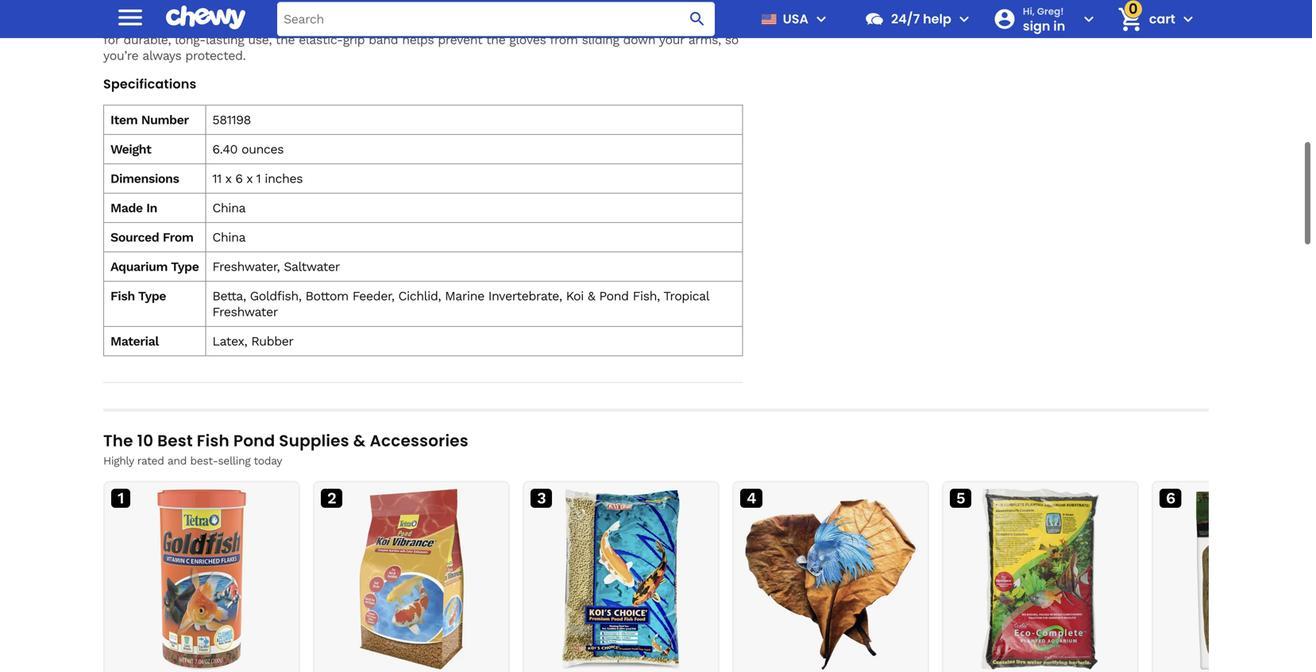 Task type: locate. For each thing, give the bounding box(es) containing it.
in right made
[[146, 201, 157, 216]]

list
[[103, 481, 1312, 673]]

aquarium type
[[110, 259, 199, 274]]

fish up best- at left bottom
[[197, 430, 229, 452]]

0 vertical spatial in
[[1054, 17, 1066, 35]]

3
[[537, 489, 546, 508]]

4
[[747, 489, 756, 508]]

1 china from the top
[[212, 201, 246, 216]]

saltwater
[[284, 259, 340, 274]]

2 china from the top
[[212, 230, 246, 245]]

item
[[110, 112, 138, 128]]

Product search field
[[277, 2, 715, 36]]

1 vertical spatial &
[[353, 430, 366, 452]]

0 horizontal spatial &
[[353, 430, 366, 452]]

usa
[[783, 10, 809, 28]]

highly
[[103, 455, 134, 468]]

china up freshwater,
[[212, 230, 246, 245]]

freshwater
[[212, 305, 278, 320]]

type
[[171, 259, 199, 274], [138, 289, 166, 304]]

sourced
[[110, 230, 159, 245]]

0 vertical spatial pond
[[599, 289, 629, 304]]

cart menu image
[[1179, 10, 1198, 29]]

type down aquarium type
[[138, 289, 166, 304]]

rubber
[[251, 334, 294, 349]]

1 horizontal spatial menu image
[[812, 10, 831, 29]]

in
[[1054, 17, 1066, 35], [146, 201, 157, 216]]

invertebrate,
[[488, 289, 562, 304]]

china
[[212, 201, 246, 216], [212, 230, 246, 245]]

1 vertical spatial in
[[146, 201, 157, 216]]

1 horizontal spatial type
[[171, 259, 199, 274]]

tetra pond koi vibrance color enhancing sticks koi & goldfish food, 5.18-lb bag image
[[321, 489, 502, 671]]

10
[[137, 430, 154, 452]]

1 vertical spatial 6
[[1166, 489, 1175, 508]]

number
[[141, 112, 189, 128]]

6 inside list
[[1166, 489, 1175, 508]]

caribsea eco-complete planted aquarium substrate, black, 20-lb bag image
[[950, 489, 1131, 671]]

0 horizontal spatial type
[[138, 289, 166, 304]]

1 down highly
[[118, 489, 124, 508]]

pond
[[599, 289, 629, 304], [233, 430, 275, 452]]

1 horizontal spatial fish
[[197, 430, 229, 452]]

the 10 best fish pond supplies & accessories highly rated and best-selling today
[[103, 430, 469, 468]]

best-
[[190, 455, 218, 468]]

0 horizontal spatial in
[[146, 201, 157, 216]]

1 horizontal spatial pond
[[599, 289, 629, 304]]

help menu image
[[955, 10, 974, 29]]

& inside the 10 best fish pond supplies & accessories highly rated and best-selling today
[[353, 430, 366, 452]]

material
[[110, 334, 159, 349]]

1 left inches
[[256, 171, 261, 186]]

& right the koi
[[588, 289, 595, 304]]

0 vertical spatial fish
[[110, 289, 135, 304]]

& right the supplies
[[353, 430, 366, 452]]

24/7 help
[[891, 10, 952, 28]]

&
[[588, 289, 595, 304], [353, 430, 366, 452]]

1 vertical spatial fish
[[197, 430, 229, 452]]

1 horizontal spatial in
[[1054, 17, 1066, 35]]

menu image up specifications
[[114, 1, 146, 33]]

made
[[110, 201, 143, 216]]

selling
[[218, 455, 250, 468]]

supplies
[[279, 430, 349, 452]]

pond up today in the left of the page
[[233, 430, 275, 452]]

menu image
[[114, 1, 146, 33], [812, 10, 831, 29]]

x
[[225, 171, 231, 186], [246, 171, 253, 186]]

0 vertical spatial 6
[[235, 171, 243, 186]]

1 horizontal spatial 6
[[1166, 489, 1175, 508]]

feeder,
[[353, 289, 394, 304]]

from
[[163, 230, 193, 245]]

type for aquarium type
[[171, 259, 199, 274]]

0 horizontal spatial pond
[[233, 430, 275, 452]]

rated
[[137, 455, 164, 468]]

11
[[212, 171, 222, 186]]

latex, rubber
[[212, 334, 294, 349]]

1 vertical spatial china
[[212, 230, 246, 245]]

type down from
[[171, 259, 199, 274]]

greg!
[[1037, 5, 1064, 18]]

0 horizontal spatial 1
[[118, 489, 124, 508]]

fish
[[110, 289, 135, 304], [197, 430, 229, 452]]

1 x from the left
[[225, 171, 231, 186]]

581198
[[212, 112, 251, 128]]

6.40 ounces
[[212, 142, 284, 157]]

0 horizontal spatial x
[[225, 171, 231, 186]]

help
[[923, 10, 952, 28]]

ounces
[[241, 142, 284, 157]]

1 vertical spatial pond
[[233, 430, 275, 452]]

specifications
[[103, 75, 197, 93]]

11 x 6 x 1 inches
[[212, 171, 303, 186]]

0 horizontal spatial fish
[[110, 289, 135, 304]]

china down 11
[[212, 201, 246, 216]]

1 vertical spatial type
[[138, 289, 166, 304]]

cart
[[1149, 10, 1176, 28]]

menu image inside usa dropdown button
[[812, 10, 831, 29]]

pond left fish,
[[599, 289, 629, 304]]

0 vertical spatial type
[[171, 259, 199, 274]]

in right "sign"
[[1054, 17, 1066, 35]]

made in
[[110, 201, 157, 216]]

1 horizontal spatial x
[[246, 171, 253, 186]]

the
[[103, 430, 133, 452]]

x down 6.40 ounces
[[246, 171, 253, 186]]

tropical
[[664, 289, 710, 304]]

dimensions
[[110, 171, 179, 186]]

0 vertical spatial 1
[[256, 171, 261, 186]]

1
[[256, 171, 261, 186], [118, 489, 124, 508]]

fish down the aquarium
[[110, 289, 135, 304]]

6
[[235, 171, 243, 186], [1166, 489, 1175, 508]]

hi, greg! sign in
[[1023, 5, 1066, 35]]

chewy home image
[[166, 0, 245, 35]]

1 horizontal spatial &
[[588, 289, 595, 304]]

today
[[254, 455, 282, 468]]

usa button
[[755, 0, 831, 38]]

0 vertical spatial china
[[212, 201, 246, 216]]

0 vertical spatial &
[[588, 289, 595, 304]]

menu image right usa
[[812, 10, 831, 29]]

x right 11
[[225, 171, 231, 186]]



Task type: vqa. For each thing, say whether or not it's contained in the screenshot.
TROPICAL
yes



Task type: describe. For each thing, give the bounding box(es) containing it.
freshwater,
[[212, 259, 280, 274]]

items image
[[1116, 5, 1144, 33]]

bottom
[[305, 289, 349, 304]]

sungrow betta fish indian almond leaves, water conditioner & tank treatment for freshwater aquarium image
[[740, 489, 922, 671]]

Search text field
[[277, 2, 715, 36]]

list containing 1
[[103, 481, 1312, 673]]

in inside hi, greg! sign in
[[1054, 17, 1066, 35]]

china for made in
[[212, 201, 246, 216]]

goldfish,
[[250, 289, 302, 304]]

2 x from the left
[[246, 171, 253, 186]]

item number
[[110, 112, 189, 128]]

hi,
[[1023, 5, 1035, 18]]

kaytee koi's choice premium fish food, 10-lb bag image
[[531, 489, 712, 671]]

pond inside betta, goldfish, bottom feeder, cichlid, marine invertebrate, koi & pond fish, tropical freshwater
[[599, 289, 629, 304]]

fish,
[[633, 289, 660, 304]]

1 vertical spatial 1
[[118, 489, 124, 508]]

koi
[[566, 289, 584, 304]]

and
[[168, 455, 187, 468]]

& inside betta, goldfish, bottom feeder, cichlid, marine invertebrate, koi & pond fish, tropical freshwater
[[588, 289, 595, 304]]

1 horizontal spatial 1
[[256, 171, 261, 186]]

aquarium
[[110, 259, 168, 274]]

accessories
[[370, 430, 469, 452]]

best
[[157, 430, 193, 452]]

latex,
[[212, 334, 247, 349]]

sourced from
[[110, 230, 193, 245]]

chewy support image
[[864, 9, 885, 29]]

24/7
[[891, 10, 920, 28]]

china for sourced from
[[212, 230, 246, 245]]

fish inside the 10 best fish pond supplies & accessories highly rated and best-selling today
[[197, 430, 229, 452]]

marine
[[445, 289, 484, 304]]

betta, goldfish, bottom feeder, cichlid, marine invertebrate, koi & pond fish, tropical freshwater
[[212, 289, 710, 320]]

summit clear-water barley straw pond treatment, 1 count image
[[1160, 489, 1312, 671]]

inches
[[265, 171, 303, 186]]

cichlid,
[[398, 289, 441, 304]]

5
[[956, 489, 965, 508]]

freshwater, saltwater
[[212, 259, 340, 274]]

weight
[[110, 142, 151, 157]]

2
[[327, 489, 336, 508]]

0 horizontal spatial 6
[[235, 171, 243, 186]]

account menu image
[[1079, 10, 1099, 29]]

fish type
[[110, 289, 166, 304]]

type for fish type
[[138, 289, 166, 304]]

0 horizontal spatial menu image
[[114, 1, 146, 33]]

betta,
[[212, 289, 246, 304]]

cart link
[[1111, 0, 1176, 38]]

24/7 help link
[[858, 0, 952, 38]]

submit search image
[[688, 10, 707, 29]]

tetrafin goldfish flakes fish food, 7.06-oz jar image
[[111, 489, 292, 671]]

pond inside the 10 best fish pond supplies & accessories highly rated and best-selling today
[[233, 430, 275, 452]]

6.40
[[212, 142, 238, 157]]

sign
[[1023, 17, 1051, 35]]



